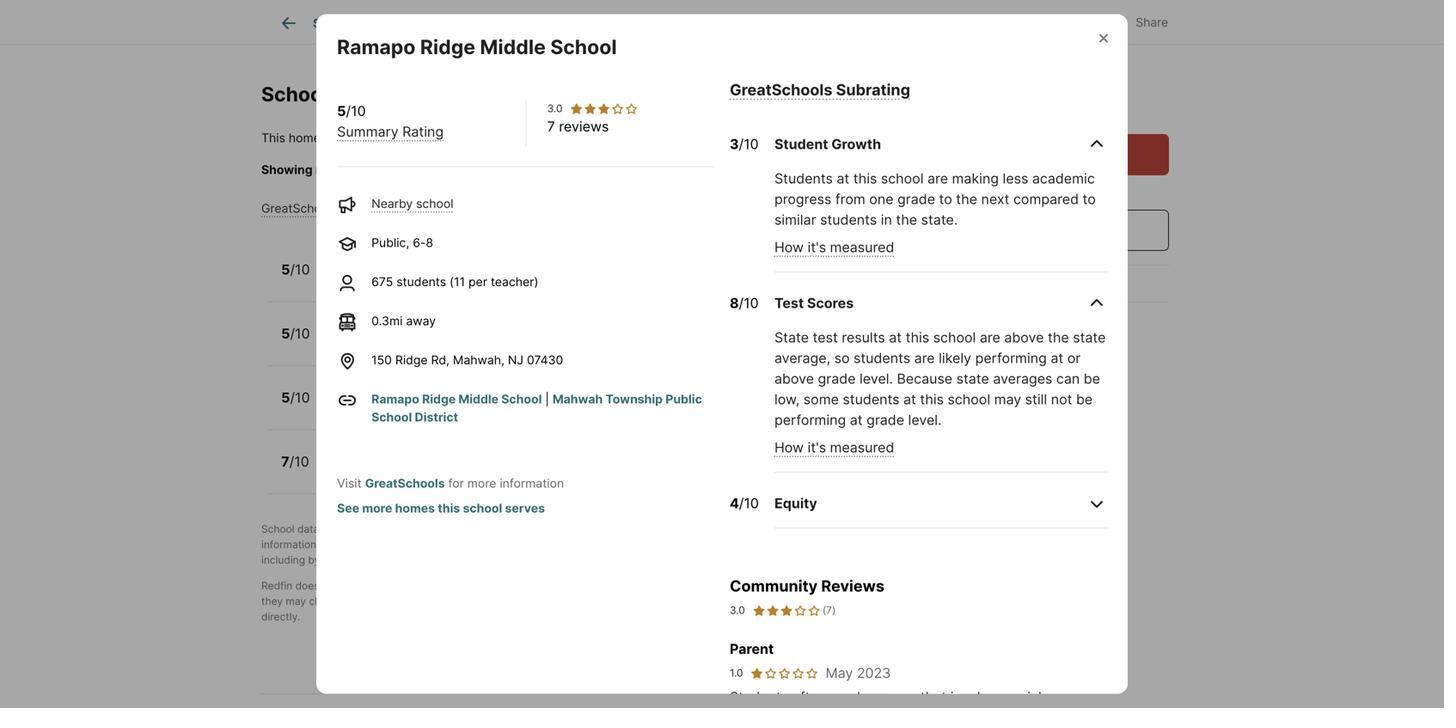 Task type: describe. For each thing, give the bounding box(es) containing it.
involves
[[951, 689, 1003, 706]]

is for within
[[324, 131, 333, 145]]

5 for public, 6-8 • nearby school • 0.3mi
[[281, 389, 290, 406]]

school down please
[[416, 196, 454, 211]]

serves
[[505, 501, 545, 516]]

this down test scores dropdown button
[[906, 329, 930, 346]]

tour
[[1069, 146, 1097, 163]]

school inside ramapo ridge middle school public, 6-8 • nearby school • 0.3mi
[[478, 382, 524, 399]]

this down student
[[790, 163, 811, 177]]

public, inside ramapo ridge middle school public, 6-8 • nearby school • 0.3mi
[[329, 401, 367, 415]]

6- inside ramapo ridge middle school public, 6-8 • nearby school • 0.3mi
[[371, 401, 384, 415]]

are down endorse
[[369, 595, 385, 608]]

be right can
[[1084, 371, 1101, 387]]

measured for grade
[[830, 439, 895, 456]]

0.5mi
[[522, 465, 553, 479]]

7 for 7 reviews
[[547, 118, 555, 135]]

0 horizontal spatial more
[[362, 501, 392, 516]]

5 /10 for ramapo
[[281, 389, 310, 406]]

2 horizontal spatial 8
[[730, 295, 739, 312]]

school right (11
[[467, 273, 505, 287]]

1 horizontal spatial district
[[592, 131, 635, 145]]

1 horizontal spatial above
[[1005, 329, 1044, 346]]

1 vertical spatial 3
[[402, 273, 409, 287]]

5 tab from the left
[[693, 3, 831, 44]]

check
[[452, 163, 487, 177]]

township inside mahwah township public school district
[[606, 392, 663, 407]]

1 vertical spatial 3.0
[[730, 604, 745, 617]]

accurate.
[[493, 595, 539, 608]]

1 horizontal spatial level.
[[908, 412, 942, 429]]

• up mahwah,
[[490, 337, 497, 351]]

nearby inside ramapo ridge middle school dialog
[[372, 196, 413, 211]]

test
[[775, 295, 804, 312]]

joyce
[[329, 318, 370, 334]]

07430
[[527, 353, 563, 368]]

• right 12
[[400, 465, 407, 479]]

homes
[[395, 501, 435, 516]]

see more homes this school serves link
[[337, 501, 545, 516]]

to down academic at the right top
[[1083, 191, 1096, 208]]

1 vertical spatial rating
[[398, 201, 434, 216]]

greatschools up homes
[[365, 476, 445, 491]]

next
[[982, 191, 1010, 208]]

0 horizontal spatial redfin
[[261, 580, 293, 592]]

elementary
[[420, 318, 497, 334]]

public, inside joyce kilmer elementary school public, 4-5 • nearby school • 0.3mi
[[329, 337, 367, 351]]

to
[[542, 595, 554, 608]]

students at this school are making less academic progress from one grade to the next compared to similar students in the state.
[[775, 170, 1096, 228]]

reviews
[[821, 577, 885, 596]]

1.0
[[730, 667, 743, 680]]

that
[[921, 689, 947, 706]]

still
[[1025, 391, 1047, 408]]

1 vertical spatial grade
[[818, 371, 856, 387]]

state.
[[921, 211, 958, 228]]

information inside ramapo ridge middle school dialog
[[500, 476, 564, 491]]

greatschools up student
[[730, 80, 833, 99]]

search link
[[279, 13, 354, 34]]

how it's measured for above
[[775, 439, 895, 456]]

ramapo ridge middle school public, 6-8 • nearby school • 0.3mi
[[329, 382, 531, 415]]

ramapo for ramapo ridge middle school public, 6-8 • nearby school • 0.3mi
[[329, 382, 384, 399]]

school left (7) on the bottom of the page
[[783, 595, 815, 608]]

test scores
[[775, 295, 854, 312]]

be down can
[[1076, 391, 1093, 408]]

request a tour button
[[928, 134, 1169, 175]]

see
[[658, 163, 679, 177]]

0 vertical spatial performing
[[976, 350, 1047, 367]]

service
[[567, 580, 602, 592]]

greatschools down homes
[[394, 523, 459, 536]]

this
[[261, 131, 285, 145]]

ridge for ramapo ridge middle school public, 6-8 • nearby school • 0.3mi
[[387, 382, 426, 399]]

averages
[[993, 371, 1053, 387]]

directly.
[[261, 611, 300, 623]]

it's for students
[[808, 239, 826, 256]]

school up showing nearby schools. please check the school district website to see all schools serving this home.
[[548, 131, 589, 145]]

can
[[1057, 371, 1080, 387]]

school down the likely
[[948, 391, 991, 408]]

the inside guaranteed to be accurate. to verify school enrollment eligibility, contact the school district directly.
[[764, 595, 780, 608]]

0.2mi
[[518, 273, 549, 287]]

enrollment
[[622, 595, 673, 608]]

a right "ratings"
[[391, 539, 397, 551]]

school down service
[[587, 595, 619, 608]]

are up 'because' at bottom
[[915, 350, 935, 367]]

including
[[261, 554, 305, 567]]

racial
[[1007, 689, 1042, 706]]

public inside mahwah township public school district
[[666, 392, 702, 407]]

how it's measured for students
[[775, 239, 895, 256]]

1 horizontal spatial more
[[468, 476, 496, 491]]

recommends
[[621, 523, 684, 536]]

0 vertical spatial schools
[[698, 163, 741, 177]]

public, inside 7 /10 public, 9-12 • serves this home • 0.5mi
[[329, 465, 367, 479]]

a inside 'button'
[[1058, 146, 1066, 163]]

and inside school service boundaries are intended to be used as a reference only; they may change and are not
[[348, 595, 366, 608]]

• up 7 /10 public, 9-12 • serves this home • 0.5mi
[[395, 401, 401, 415]]

a inside school service boundaries are intended to be used as a reference only; they may change and are not
[[796, 580, 802, 592]]

guaranteed
[[406, 595, 462, 608]]

organization.
[[521, 523, 584, 536]]

to up state.
[[939, 191, 953, 208]]

rating 1.0 out of 5 element
[[750, 667, 819, 681]]

5 /10 for joyce
[[281, 325, 310, 342]]

as inside school service boundaries are intended to be used as a reference only; they may change and are not
[[782, 580, 793, 592]]

0 vertical spatial home
[[289, 131, 321, 145]]

results
[[842, 329, 885, 346]]

use inside , a nonprofit organization. redfin recommends buyers and renters use greatschools information and ratings as a including by contacting and visiting the schools themselves.
[[782, 523, 799, 536]]

visit greatschools for more information
[[337, 476, 564, 491]]

school inside mahwah township public school district
[[372, 410, 412, 425]]

• left 0.5mi
[[512, 465, 519, 479]]

7 for 7 /10 public, 9-12 • serves this home • 0.5mi
[[281, 453, 289, 470]]

subrating
[[836, 80, 911, 99]]

greatschools summary rating
[[261, 201, 434, 216]]

progress
[[775, 191, 832, 208]]

please
[[411, 163, 449, 177]]

are up 'enrollment'
[[663, 580, 678, 592]]

3 /10
[[730, 136, 759, 153]]

community
[[730, 577, 818, 596]]

redfin inside , a nonprofit organization. redfin recommends buyers and renters use greatschools information and ratings as a including by contacting and visiting the schools themselves.
[[587, 523, 618, 536]]

students right some
[[843, 391, 900, 408]]

greatschools down showing
[[261, 201, 338, 216]]

ramapo ridge middle school dialog
[[316, 14, 1128, 708]]

schools
[[261, 82, 339, 106]]

it's for above
[[808, 439, 826, 456]]

1 vertical spatial summary
[[341, 201, 395, 216]]

• right prek-
[[413, 273, 419, 287]]

0 vertical spatial mahwah township public school district link
[[396, 131, 635, 145]]

middle for ramapo ridge middle school public, 6-8 • nearby school • 0.3mi
[[429, 382, 475, 399]]

scores
[[807, 295, 854, 312]]

district inside guaranteed to be accurate. to verify school enrollment eligibility, contact the school district directly.
[[818, 595, 852, 608]]

students for students at this school are making less academic progress from one grade to the next compared to similar students in the state.
[[775, 170, 833, 187]]

data
[[297, 523, 319, 536]]

students for students often use language that involves racial
[[730, 689, 788, 706]]

0 vertical spatial 8
[[426, 236, 433, 250]]

3 tab from the left
[[521, 3, 612, 44]]

students left (11
[[397, 275, 446, 289]]

used
[[755, 580, 779, 592]]

the right the check
[[490, 163, 509, 177]]

0 horizontal spatial not
[[322, 580, 338, 592]]

0 vertical spatial level.
[[860, 371, 893, 387]]

schools.
[[359, 163, 409, 177]]

school up the likely
[[934, 329, 976, 346]]

0 vertical spatial rating 3.0 out of 5 element
[[570, 102, 638, 116]]

school left |
[[502, 392, 542, 407]]

for
[[448, 476, 464, 491]]

to left see
[[643, 163, 655, 177]]

• left 0.2mi
[[508, 273, 515, 287]]

5 inside joyce kilmer elementary school public, 4-5 • nearby school • 0.3mi
[[384, 337, 391, 351]]

middle for ramapo ridge middle school
[[480, 35, 546, 59]]

equity button
[[775, 480, 1107, 529]]

mahwah inside mahwah township public school district
[[553, 392, 603, 407]]

this up ,
[[438, 501, 460, 516]]

at inside students at this school are making less academic progress from one grade to the next compared to similar students in the state.
[[837, 170, 850, 187]]

average,
[[775, 350, 831, 367]]

by inside , a nonprofit organization. redfin recommends buyers and renters use greatschools information and ratings as a including by contacting and visiting the schools themselves.
[[308, 554, 320, 567]]

student growth
[[775, 136, 881, 153]]

nearby left the per
[[423, 273, 464, 287]]

and up redfin does not endorse or guarantee this information.
[[378, 554, 396, 567]]

ratings
[[341, 539, 374, 551]]

a right ,
[[465, 523, 471, 536]]

ridge for ramapo ridge middle school |
[[422, 392, 456, 407]]

how it's measured link for above
[[775, 439, 895, 456]]

information inside , a nonprofit organization. redfin recommends buyers and renters use greatschools information and ratings as a including by contacting and visiting the schools themselves.
[[261, 539, 317, 551]]

search tab list
[[261, 0, 845, 44]]

3 inside ramapo ridge middle school dialog
[[730, 136, 739, 153]]

growth
[[832, 136, 881, 153]]

0 horizontal spatial performing
[[775, 412, 846, 429]]

students down results
[[854, 350, 911, 367]]

middle for ramapo ridge middle school |
[[459, 392, 499, 407]]

test scores button
[[775, 279, 1107, 328]]

this inside students at this school are making less academic progress from one grade to the next compared to similar students in the state.
[[854, 170, 877, 187]]

nonprofit
[[474, 523, 518, 536]]

showing
[[261, 163, 313, 177]]

serves
[[410, 465, 449, 479]]

2 vertical spatial grade
[[867, 412, 905, 429]]

how it's measured link for students
[[775, 239, 895, 256]]

share button
[[1097, 4, 1183, 39]]

use inside students often use language that involves racial
[[830, 689, 853, 706]]

school right the check
[[512, 163, 549, 177]]

visiting
[[399, 554, 433, 567]]

nearby
[[315, 163, 356, 177]]

150
[[372, 353, 392, 368]]

state
[[775, 329, 809, 346]]

0 vertical spatial or
[[1042, 184, 1056, 201]]

0 vertical spatial township
[[449, 131, 506, 145]]

request
[[1000, 146, 1055, 163]]

summary inside 5 /10 summary rating
[[337, 123, 399, 140]]

kilmer
[[373, 318, 417, 334]]

are up "averages"
[[980, 329, 1001, 346]]

contact
[[724, 595, 761, 608]]

nearby inside ramapo ridge middle school public, 6-8 • nearby school • 0.3mi
[[405, 401, 446, 415]]

the right within
[[374, 131, 393, 145]]

mahwah township public school district link inside ramapo ridge middle school dialog
[[372, 392, 702, 425]]

/10 inside 7 /10 public, 9-12 • serves this home • 0.5mi
[[289, 453, 309, 470]]

(11
[[450, 275, 465, 289]]



Task type: locate. For each thing, give the bounding box(es) containing it.
guarantee
[[397, 580, 446, 592]]

1 vertical spatial mahwah
[[553, 392, 603, 407]]

as right "ratings"
[[377, 539, 388, 551]]

,
[[459, 523, 462, 536]]

middle inside ramapo ridge middle school public, 6-8 • nearby school • 0.3mi
[[429, 382, 475, 399]]

may inside "state test results at this school are above the state average, so students are likely performing at or above grade level.  because state averages can be low, some students at this school may still not be performing at grade level."
[[994, 391, 1022, 408]]

greatschools inside , a nonprofit organization. redfin recommends buyers and renters use greatschools information and ratings as a including by contacting and visiting the schools themselves.
[[802, 523, 868, 536]]

schools inside , a nonprofit organization. redfin recommends buyers and renters use greatschools information and ratings as a including by contacting and visiting the schools themselves.
[[455, 554, 493, 567]]

be down information. at the bottom left
[[478, 595, 490, 608]]

0 vertical spatial district
[[553, 163, 592, 177]]

students down from
[[820, 211, 877, 228]]

rating 3.0 out of 5 element up reviews
[[570, 102, 638, 116]]

ridge inside ramapo ridge middle school public, 6-8 • nearby school • 0.3mi
[[387, 382, 426, 399]]

1 vertical spatial not
[[322, 580, 338, 592]]

0.3mi inside ramapo ridge middle school public, 6-8 • nearby school • 0.3mi
[[500, 401, 531, 415]]

ridge inside ramapo ridge middle school "element"
[[420, 35, 476, 59]]

0 vertical spatial it's
[[808, 239, 826, 256]]

2 how from the top
[[775, 439, 804, 456]]

ramapo for ramapo ridge middle school
[[337, 35, 416, 59]]

greatschools down equity
[[802, 523, 868, 536]]

academic
[[1033, 170, 1095, 187]]

1 vertical spatial by
[[308, 554, 320, 567]]

8 up public, prek-3 • nearby school • 0.2mi
[[426, 236, 433, 250]]

verify
[[557, 595, 584, 608]]

likely
[[939, 350, 972, 367]]

(7)
[[823, 604, 836, 617]]

school down the '150 ridge rd, mahwah, nj 07430'
[[449, 401, 487, 415]]

5
[[337, 103, 346, 119], [281, 261, 290, 278], [281, 325, 290, 342], [384, 337, 391, 351], [281, 389, 290, 406]]

1 vertical spatial is
[[322, 523, 330, 536]]

low,
[[775, 391, 800, 408]]

• down mahwah,
[[490, 401, 497, 415]]

this up the guaranteed
[[449, 580, 467, 592]]

1 vertical spatial how it's measured
[[775, 439, 895, 456]]

0 horizontal spatial mahwah
[[396, 131, 446, 145]]

1 vertical spatial level.
[[908, 412, 942, 429]]

students down 1.0
[[730, 689, 788, 706]]

rd,
[[431, 353, 450, 368]]

mahwah township public school district
[[372, 392, 702, 425]]

1 it's from the top
[[808, 239, 826, 256]]

nearby
[[372, 196, 413, 211], [423, 273, 464, 287], [405, 337, 446, 351], [405, 401, 446, 415]]

0 vertical spatial grade
[[898, 191, 936, 208]]

school inside joyce kilmer elementary school public, 4-5 • nearby school • 0.3mi
[[500, 318, 546, 334]]

2 how it's measured from the top
[[775, 439, 895, 456]]

1 horizontal spatial 6-
[[413, 236, 426, 250]]

rating
[[403, 123, 444, 140], [398, 201, 434, 216]]

nj
[[508, 353, 524, 368]]

school inside ramapo ridge middle school public, 6-8 • nearby school • 0.3mi
[[449, 401, 487, 415]]

not inside "state test results at this school are above the state average, so students are likely performing at or above grade level.  because state averages can be low, some students at this school may still not be performing at grade level."
[[1051, 391, 1073, 408]]

1 vertical spatial or
[[1068, 350, 1081, 367]]

how it's measured link
[[775, 239, 895, 256], [775, 439, 895, 456]]

6- down 150
[[371, 401, 384, 415]]

4 /10
[[730, 495, 759, 512]]

0 vertical spatial how it's measured
[[775, 239, 895, 256]]

the down making
[[956, 191, 978, 208]]

3 left student
[[730, 136, 739, 153]]

grade down so
[[818, 371, 856, 387]]

1 vertical spatial mahwah township public school district link
[[372, 392, 702, 425]]

1 vertical spatial as
[[782, 580, 793, 592]]

intended
[[681, 580, 724, 592]]

2 how it's measured link from the top
[[775, 439, 895, 456]]

greatschools
[[730, 80, 833, 99], [261, 201, 338, 216], [365, 476, 445, 491], [394, 523, 459, 536], [802, 523, 868, 536]]

nearby down the schools.
[[372, 196, 413, 211]]

boundaries
[[605, 580, 660, 592]]

1 horizontal spatial 3.0
[[730, 604, 745, 617]]

public
[[509, 131, 546, 145], [666, 392, 702, 407]]

0 vertical spatial measured
[[830, 239, 895, 256]]

this home is within the mahwah township public school district
[[261, 131, 635, 145]]

may
[[826, 665, 853, 682]]

eligibility,
[[676, 595, 722, 608]]

and down the 4 on the right bottom
[[723, 523, 741, 536]]

district up the website
[[592, 131, 635, 145]]

how for state test results at this school are above the state average, so students are likely performing at or above grade level.  because state averages can be low, some students at this school may still not be performing at grade level.
[[775, 439, 804, 456]]

or right less
[[1042, 184, 1056, 201]]

1 horizontal spatial may
[[994, 391, 1022, 408]]

within
[[336, 131, 371, 145]]

this right 'serves'
[[453, 465, 473, 479]]

1 horizontal spatial by
[[379, 523, 391, 536]]

public, left 9-
[[329, 465, 367, 479]]

2023
[[857, 665, 891, 682]]

from
[[836, 191, 866, 208]]

5 /10 summary rating
[[337, 103, 444, 140]]

share
[[1136, 15, 1169, 30]]

/10
[[346, 103, 366, 119], [739, 136, 759, 153], [290, 261, 310, 278], [739, 295, 759, 312], [290, 325, 310, 342], [290, 389, 310, 406], [289, 453, 309, 470], [739, 495, 759, 512]]

public,
[[372, 236, 410, 250], [329, 273, 367, 287], [329, 337, 367, 351], [329, 401, 367, 415], [329, 465, 367, 479]]

school
[[550, 35, 617, 59], [548, 131, 589, 145], [500, 318, 546, 334], [478, 382, 524, 399], [502, 392, 542, 407], [372, 410, 412, 425], [261, 523, 295, 536], [531, 580, 564, 592]]

1 horizontal spatial schools
[[698, 163, 741, 177]]

not down can
[[1051, 391, 1073, 408]]

or inside "state test results at this school are above the state average, so students are likely performing at or above grade level.  because state averages can be low, some students at this school may still not be performing at grade level."
[[1068, 350, 1081, 367]]

information.
[[470, 580, 528, 592]]

1 tab from the left
[[372, 3, 460, 44]]

to
[[643, 163, 655, 177], [939, 191, 953, 208], [1083, 191, 1096, 208], [727, 580, 737, 592], [465, 595, 475, 608]]

3.0 right eligibility,
[[730, 604, 745, 617]]

1 vertical spatial schools
[[455, 554, 493, 567]]

to inside school service boundaries are intended to be used as a reference only; they may change and are not
[[727, 580, 737, 592]]

in
[[881, 211, 892, 228]]

0 vertical spatial 0.3mi
[[372, 314, 403, 328]]

1 horizontal spatial redfin
[[587, 523, 618, 536]]

nearby inside joyce kilmer elementary school public, 4-5 • nearby school • 0.3mi
[[405, 337, 446, 351]]

all
[[682, 163, 694, 177]]

the inside , a nonprofit organization. redfin recommends buyers and renters use greatschools information and ratings as a including by contacting and visiting the schools themselves.
[[436, 554, 452, 567]]

students inside students at this school are making less academic progress from one grade to the next compared to similar students in the state.
[[775, 170, 833, 187]]

1 measured from the top
[[830, 239, 895, 256]]

0 vertical spatial above
[[1005, 329, 1044, 346]]

how down similar
[[775, 239, 804, 256]]

be up contact
[[740, 580, 752, 592]]

0 horizontal spatial by
[[308, 554, 320, 567]]

1 vertical spatial district
[[415, 410, 458, 425]]

public, 6-8
[[372, 236, 433, 250]]

1 vertical spatial township
[[606, 392, 663, 407]]

school inside ramapo ridge middle school "element"
[[550, 35, 617, 59]]

2 it's from the top
[[808, 439, 826, 456]]

0 horizontal spatial as
[[377, 539, 388, 551]]

0.3mi up 4- at the left
[[372, 314, 403, 328]]

rating up please
[[403, 123, 444, 140]]

1 horizontal spatial 3
[[730, 136, 739, 153]]

0 vertical spatial as
[[377, 539, 388, 551]]

1 vertical spatial how
[[775, 439, 804, 456]]

this down 'because' at bottom
[[920, 391, 944, 408]]

ramapo for ramapo ridge middle school |
[[372, 392, 419, 407]]

redfin up 'they'
[[261, 580, 293, 592]]

0 vertical spatial students
[[775, 170, 833, 187]]

may inside school service boundaries are intended to be used as a reference only; they may change and are not
[[286, 595, 306, 608]]

1 how it's measured link from the top
[[775, 239, 895, 256]]

|
[[545, 392, 549, 407]]

0 vertical spatial 6-
[[413, 236, 426, 250]]

home inside 7 /10 public, 9-12 • serves this home • 0.5mi
[[477, 465, 509, 479]]

or up can
[[1068, 350, 1081, 367]]

how it's measured down some
[[775, 439, 895, 456]]

5 for public, prek-3 • nearby school • 0.2mi
[[281, 261, 290, 278]]

1 vertical spatial 7
[[281, 453, 289, 470]]

0 horizontal spatial home
[[289, 131, 321, 145]]

2 vertical spatial 8
[[384, 401, 391, 415]]

school inside school service boundaries are intended to be used as a reference only; they may change and are not
[[531, 580, 564, 592]]

1 vertical spatial use
[[830, 689, 853, 706]]

rating 3.0 out of 5 element
[[570, 102, 638, 116], [752, 603, 821, 619]]

school inside joyce kilmer elementary school public, 4-5 • nearby school • 0.3mi
[[450, 337, 487, 351]]

1 5 /10 from the top
[[281, 261, 310, 278]]

serving
[[745, 163, 787, 177]]

summary up the schools.
[[337, 123, 399, 140]]

mahwah township public school district link up showing nearby schools. please check the school district website to see all schools serving this home.
[[396, 131, 635, 145]]

0.3mi left |
[[500, 401, 531, 415]]

0 horizontal spatial or
[[384, 580, 394, 592]]

ridge
[[420, 35, 476, 59], [395, 353, 428, 368], [387, 382, 426, 399], [422, 392, 456, 407]]

provided
[[333, 523, 376, 536]]

home
[[289, 131, 321, 145], [477, 465, 509, 479]]

public, up prek-
[[372, 236, 410, 250]]

1 vertical spatial information
[[261, 539, 317, 551]]

ramapo inside ramapo ridge middle school public, 6-8 • nearby school • 0.3mi
[[329, 382, 384, 399]]

1 vertical spatial 8
[[730, 295, 739, 312]]

visit
[[337, 476, 362, 491]]

the down 'used' at the right of page
[[764, 595, 780, 608]]

does
[[295, 580, 319, 592]]

often
[[792, 689, 826, 706]]

and down endorse
[[348, 595, 366, 608]]

nearby school link
[[372, 196, 454, 211]]

1 vertical spatial more
[[362, 501, 392, 516]]

1 horizontal spatial township
[[606, 392, 663, 407]]

1 horizontal spatial 7
[[547, 118, 555, 135]]

1 vertical spatial state
[[957, 371, 990, 387]]

1 vertical spatial how it's measured link
[[775, 439, 895, 456]]

0 vertical spatial redfin
[[587, 523, 618, 536]]

how it's measured down similar
[[775, 239, 895, 256]]

0 vertical spatial 3
[[730, 136, 739, 153]]

home right this on the top of the page
[[289, 131, 321, 145]]

1 vertical spatial above
[[775, 371, 814, 387]]

0 vertical spatial district
[[592, 131, 635, 145]]

students inside students at this school are making less academic progress from one grade to the next compared to similar students in the state.
[[820, 211, 877, 228]]

grade down 'because' at bottom
[[867, 412, 905, 429]]

students
[[775, 170, 833, 187], [730, 689, 788, 706]]

a
[[1058, 146, 1066, 163], [465, 523, 471, 536], [391, 539, 397, 551], [796, 580, 802, 592]]

0 vertical spatial information
[[500, 476, 564, 491]]

• down kilmer
[[395, 337, 401, 351]]

school inside students at this school are making less academic progress from one grade to the next compared to similar students in the state.
[[881, 170, 924, 187]]

to inside guaranteed to be accurate. to verify school enrollment eligibility, contact the school district directly.
[[465, 595, 475, 608]]

to down information. at the bottom left
[[465, 595, 475, 608]]

ramapo ridge middle school element
[[337, 14, 638, 60]]

8 /10
[[730, 295, 759, 312]]

search
[[313, 16, 354, 30]]

4-
[[371, 337, 384, 351]]

0 horizontal spatial state
[[957, 371, 990, 387]]

measured down in
[[830, 239, 895, 256]]

grade inside students at this school are making less academic progress from one grade to the next compared to similar students in the state.
[[898, 191, 936, 208]]

1 horizontal spatial rating 3.0 out of 5 element
[[752, 603, 821, 619]]

6- inside ramapo ridge middle school dialog
[[413, 236, 426, 250]]

0 vertical spatial not
[[1051, 391, 1073, 408]]

be inside school service boundaries are intended to be used as a reference only; they may change and are not
[[740, 580, 752, 592]]

mahwah township public school district link
[[396, 131, 635, 145], [372, 392, 702, 425]]

state test results at this school are above the state average, so students are likely performing at or above grade level.  because state averages can be low, some students at this school may still not be performing at grade level.
[[775, 329, 1106, 429]]

0 horizontal spatial district
[[553, 163, 592, 177]]

2 vertical spatial 0.3mi
[[500, 401, 531, 415]]

only;
[[854, 580, 877, 592]]

use down may
[[830, 689, 853, 706]]

2 vertical spatial or
[[384, 580, 394, 592]]

1 vertical spatial home
[[477, 465, 509, 479]]

as inside , a nonprofit organization. redfin recommends buyers and renters use greatschools information and ratings as a including by contacting and visiting the schools themselves.
[[377, 539, 388, 551]]

ramapo ridge middle school |
[[372, 392, 553, 407]]

2 tab from the left
[[460, 3, 521, 44]]

mahwah right |
[[553, 392, 603, 407]]

1 vertical spatial measured
[[830, 439, 895, 456]]

0.3mi inside ramapo ridge middle school dialog
[[372, 314, 403, 328]]

district
[[592, 131, 635, 145], [415, 410, 458, 425]]

district down reference
[[818, 595, 852, 608]]

0 horizontal spatial use
[[782, 523, 799, 536]]

/10 inside 5 /10 summary rating
[[346, 103, 366, 119]]

this inside 7 /10 public, 9-12 • serves this home • 0.5mi
[[453, 465, 473, 479]]

1 vertical spatial rating 3.0 out of 5 element
[[752, 603, 821, 619]]

school up nonprofit
[[463, 501, 502, 516]]

measured for in
[[830, 239, 895, 256]]

7 inside ramapo ridge middle school dialog
[[547, 118, 555, 135]]

mahwah
[[396, 131, 446, 145], [553, 392, 603, 407]]

0.3mi inside joyce kilmer elementary school public, 4-5 • nearby school • 0.3mi
[[500, 337, 532, 351]]

3.0 up 7 reviews
[[547, 102, 563, 115]]

ridge for 150 ridge rd, mahwah, nj 07430
[[395, 353, 428, 368]]

1 vertical spatial performing
[[775, 412, 846, 429]]

1 horizontal spatial use
[[830, 689, 853, 706]]

1 how from the top
[[775, 239, 804, 256]]

8 inside ramapo ridge middle school public, 6-8 • nearby school • 0.3mi
[[384, 401, 391, 415]]

showing nearby schools. please check the school district website to see all schools serving this home.
[[261, 163, 849, 177]]

0 horizontal spatial public
[[509, 131, 546, 145]]

more right for
[[468, 476, 496, 491]]

state up can
[[1073, 329, 1106, 346]]

may 2023
[[826, 665, 891, 682]]

are
[[928, 170, 948, 187], [980, 329, 1001, 346], [915, 350, 935, 367], [663, 580, 678, 592], [369, 595, 385, 608]]

public, inside ramapo ridge middle school dialog
[[372, 236, 410, 250]]

as
[[377, 539, 388, 551], [782, 580, 793, 592]]

information up including
[[261, 539, 317, 551]]

performing
[[976, 350, 1047, 367], [775, 412, 846, 429]]

school service boundaries are intended to be used as a reference only; they may change and are not
[[261, 580, 877, 608]]

teacher)
[[491, 275, 539, 289]]

0 horizontal spatial schools
[[455, 554, 493, 567]]

how down "low," at the right of the page
[[775, 439, 804, 456]]

or right endorse
[[384, 580, 394, 592]]

1 vertical spatial it's
[[808, 439, 826, 456]]

2 5 /10 from the top
[[281, 325, 310, 342]]

not inside school service boundaries are intended to be used as a reference only; they may change and are not
[[388, 595, 403, 608]]

measured
[[830, 239, 895, 256], [830, 439, 895, 456]]

ramapo inside "element"
[[337, 35, 416, 59]]

public, left 675
[[329, 273, 367, 287]]

the right in
[[896, 211, 918, 228]]

greatschools link
[[365, 476, 445, 491]]

less
[[1003, 170, 1029, 187]]

1 how it's measured from the top
[[775, 239, 895, 256]]

guaranteed to be accurate. to verify school enrollment eligibility, contact the school district directly.
[[261, 595, 852, 623]]

may
[[994, 391, 1022, 408], [286, 595, 306, 608]]

to up contact
[[727, 580, 737, 592]]

district inside mahwah township public school district
[[415, 410, 458, 425]]

it's
[[808, 239, 826, 256], [808, 439, 826, 456]]

tab
[[372, 3, 460, 44], [460, 3, 521, 44], [521, 3, 612, 44], [612, 3, 693, 44], [693, 3, 831, 44]]

how it's measured link down some
[[775, 439, 895, 456]]

township
[[449, 131, 506, 145], [606, 392, 663, 407]]

it's down similar
[[808, 239, 826, 256]]

some
[[804, 391, 839, 408]]

0 horizontal spatial level.
[[860, 371, 893, 387]]

150 ridge rd, mahwah, nj 07430
[[372, 353, 563, 368]]

0 vertical spatial 3.0
[[547, 102, 563, 115]]

1 horizontal spatial state
[[1073, 329, 1106, 346]]

0 vertical spatial how
[[775, 239, 804, 256]]

1 horizontal spatial district
[[818, 595, 852, 608]]

they
[[261, 595, 283, 608]]

not up change
[[322, 580, 338, 592]]

students often use language that involves racial
[[730, 689, 1090, 708]]

public, prek-3 • nearby school • 0.2mi
[[329, 273, 549, 287]]

0 horizontal spatial information
[[261, 539, 317, 551]]

school left data
[[261, 523, 295, 536]]

level. down 'because' at bottom
[[908, 412, 942, 429]]

1 vertical spatial may
[[286, 595, 306, 608]]

how it's measured link down similar
[[775, 239, 895, 256]]

summary rating link
[[337, 123, 444, 140]]

0.3mi for middle
[[500, 401, 531, 415]]

0 horizontal spatial 8
[[384, 401, 391, 415]]

more up school data is provided by greatschools
[[362, 501, 392, 516]]

is left within
[[324, 131, 333, 145]]

1 vertical spatial 0.3mi
[[500, 337, 532, 351]]

the up can
[[1048, 329, 1069, 346]]

how for students at this school are making less academic progress from one grade to the next compared to similar students in the state.
[[775, 239, 804, 256]]

it's down some
[[808, 439, 826, 456]]

is for provided
[[322, 523, 330, 536]]

1 vertical spatial redfin
[[261, 580, 293, 592]]

endorse
[[341, 580, 381, 592]]

0 vertical spatial state
[[1073, 329, 1106, 346]]

1 horizontal spatial public
[[666, 392, 702, 407]]

5 inside 5 /10 summary rating
[[337, 103, 346, 119]]

2 measured from the top
[[830, 439, 895, 456]]

above up "averages"
[[1005, 329, 1044, 346]]

be inside guaranteed to be accurate. to verify school enrollment eligibility, contact the school district directly.
[[478, 595, 490, 608]]

675 students (11 per teacher)
[[372, 275, 539, 289]]

ridge for ramapo ridge middle school
[[420, 35, 476, 59]]

0 vertical spatial 5 /10
[[281, 261, 310, 278]]

7 inside 7 /10 public, 9-12 • serves this home • 0.5mi
[[281, 453, 289, 470]]

students inside students often use language that involves racial
[[730, 689, 788, 706]]

state down the likely
[[957, 371, 990, 387]]

see
[[337, 501, 359, 516]]

1 horizontal spatial not
[[388, 595, 403, 608]]

1 horizontal spatial mahwah
[[553, 392, 603, 407]]

0 vertical spatial summary
[[337, 123, 399, 140]]

home.
[[814, 163, 849, 177]]

redfin does not endorse or guarantee this information.
[[261, 580, 528, 592]]

the inside "state test results at this school are above the state average, so students are likely performing at or above grade level.  because state averages can be low, some students at this school may still not be performing at grade level."
[[1048, 329, 1069, 346]]

making
[[952, 170, 999, 187]]

and up contacting
[[319, 539, 338, 551]]

prek-
[[371, 273, 402, 287]]

0.3mi for elementary
[[500, 337, 532, 351]]

0 vertical spatial may
[[994, 391, 1022, 408]]

mahwah township public school district link down 07430
[[372, 392, 702, 425]]

1 horizontal spatial 8
[[426, 236, 433, 250]]

rating inside 5 /10 summary rating
[[403, 123, 444, 140]]

school up to
[[531, 580, 564, 592]]

0 vertical spatial 7
[[547, 118, 555, 135]]

school down nj
[[478, 382, 524, 399]]

language
[[857, 689, 917, 706]]

middle inside "element"
[[480, 35, 546, 59]]

5 for public, 4-5 • nearby school • 0.3mi
[[281, 325, 290, 342]]

grade up state.
[[898, 191, 936, 208]]

themselves.
[[496, 554, 554, 567]]

a left tour
[[1058, 146, 1066, 163]]

reference
[[805, 580, 851, 592]]

home right for
[[477, 465, 509, 479]]

may down does
[[286, 595, 306, 608]]

3 5 /10 from the top
[[281, 389, 310, 406]]

0 horizontal spatial 3
[[402, 273, 409, 287]]

are inside students at this school are making less academic progress from one grade to the next compared to similar students in the state.
[[928, 170, 948, 187]]

4 tab from the left
[[612, 3, 693, 44]]

mahwah,
[[453, 353, 505, 368]]

mahwah up please
[[396, 131, 446, 145]]

by right "provided"
[[379, 523, 391, 536]]



Task type: vqa. For each thing, say whether or not it's contained in the screenshot.
bottommost Walkthrough
no



